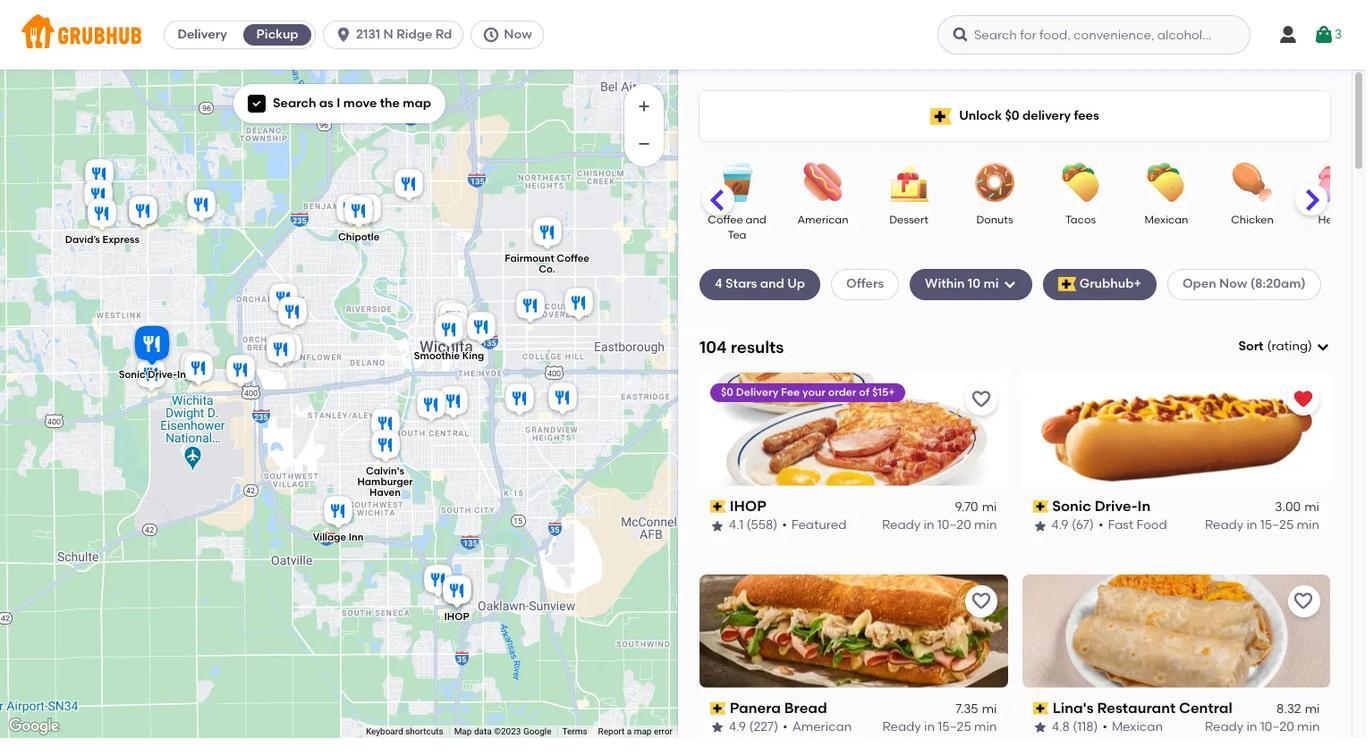 Task type: describe. For each thing, give the bounding box(es) containing it.
$0 delivery fee your order of $15+
[[721, 386, 895, 399]]

search as i move the map
[[273, 96, 431, 111]]

village inn image
[[320, 494, 356, 533]]

a
[[627, 727, 632, 737]]

10
[[968, 277, 981, 292]]

4.9 (67)
[[1052, 518, 1094, 534]]

map data ©2023 google
[[454, 727, 552, 737]]

coffee inside david's express fairmount coffee co.
[[557, 253, 589, 265]]

save this restaurant image for lina's restaurant central
[[1293, 591, 1314, 612]]

104 results
[[700, 337, 784, 357]]

0 vertical spatial american
[[797, 214, 849, 226]]

sonic inside smoothie king sonic drive-in
[[119, 370, 145, 381]]

express
[[102, 234, 139, 246]]

ihop image
[[439, 573, 475, 613]]

lina's
[[1052, 700, 1093, 717]]

plus icon image
[[635, 98, 653, 115]]

lalo's mexican food image
[[368, 406, 403, 445]]

goodcents image
[[133, 357, 169, 396]]

unlock $0 delivery fees
[[959, 108, 1099, 123]]

the popcorner image
[[125, 193, 161, 233]]

huddle house image
[[349, 191, 385, 231]]

subscription pass image for lina's restaurant central
[[1033, 703, 1049, 716]]

grubhub plus flag logo image for grubhub+
[[1058, 278, 1076, 292]]

proceed to chec
[[1263, 673, 1365, 689]]

panera bread logo image
[[700, 575, 1008, 689]]

ihop inside map region
[[444, 612, 469, 624]]

svg image left search
[[251, 99, 262, 109]]

mi for drive-
[[1304, 500, 1319, 515]]

• american
[[783, 720, 852, 736]]

delivery
[[1022, 108, 1071, 123]]

the donut whole image
[[463, 310, 499, 349]]

calvin's
[[366, 466, 404, 477]]

central
[[1179, 700, 1232, 717]]

smoothie
[[414, 351, 460, 362]]

keyboard shortcuts
[[366, 727, 443, 737]]

saved restaurant button
[[1287, 384, 1319, 416]]

(118)
[[1072, 720, 1098, 736]]

10–20 for ihop
[[937, 518, 971, 534]]

ready in 10–20 min for ihop
[[882, 518, 997, 534]]

popeyes image
[[266, 281, 301, 320]]

error
[[654, 727, 673, 737]]

within 10 mi
[[925, 277, 999, 292]]

in for lina's restaurant central
[[1246, 720, 1257, 736]]

proceed to chec button
[[1208, 666, 1365, 698]]

(
[[1267, 339, 1272, 354]]

4.1
[[729, 518, 744, 534]]

9.70
[[955, 500, 978, 515]]

3
[[1335, 27, 1342, 42]]

mi for bread
[[982, 702, 997, 717]]

wasabi hinkaku image
[[437, 310, 472, 349]]

i
[[337, 96, 340, 111]]

2131 n ridge rd button
[[323, 21, 471, 49]]

lina's restaurant central image
[[561, 285, 597, 325]]

grubhub+
[[1079, 277, 1141, 292]]

drive- inside smoothie king sonic drive-in
[[148, 370, 177, 381]]

fairmount
[[505, 253, 554, 265]]

3 button
[[1313, 19, 1342, 51]]

• fast food
[[1099, 518, 1167, 534]]

star icon image for panera bread
[[710, 721, 725, 736]]

old chicago pizza + taproom image
[[432, 298, 468, 337]]

village
[[313, 532, 346, 544]]

now button
[[471, 21, 551, 49]]

tacos
[[1065, 214, 1096, 226]]

(227)
[[749, 720, 778, 736]]

food
[[1137, 518, 1167, 534]]

1 vertical spatial map
[[634, 727, 652, 737]]

terms
[[562, 727, 587, 737]]

offers
[[846, 277, 884, 292]]

map
[[454, 727, 472, 737]]

1 vertical spatial drive-
[[1095, 498, 1138, 515]]

star icon image for lina's restaurant central
[[1033, 721, 1047, 736]]

ihop image
[[439, 573, 475, 613]]

save this restaurant button for lina's restaurant central
[[1287, 586, 1319, 618]]

search
[[273, 96, 316, 111]]

ready in 15–25 min for sonic drive-in
[[1205, 518, 1319, 534]]

$15+
[[872, 386, 895, 399]]

lina's restaurant central
[[1052, 700, 1232, 717]]

mi for restaurant
[[1304, 702, 1319, 717]]

svg image inside 3 button
[[1313, 24, 1335, 46]]

delivery button
[[165, 21, 240, 49]]

3.00 mi
[[1275, 500, 1319, 515]]

chec
[[1333, 673, 1365, 689]]

within
[[925, 277, 965, 292]]

• featured
[[782, 518, 847, 534]]

oasis lounge image
[[269, 331, 305, 370]]

fast
[[1108, 518, 1134, 534]]

save this restaurant image for panera bread
[[970, 591, 992, 612]]

©2023
[[494, 727, 521, 737]]

in for panera bread
[[924, 720, 935, 736]]

sort
[[1238, 339, 1264, 354]]

ready for ihop
[[882, 518, 921, 534]]

ready for panera bread
[[882, 720, 921, 736]]

of
[[859, 386, 870, 399]]

(558)
[[747, 518, 778, 534]]

4.9 (227)
[[729, 720, 778, 736]]

jimmie's diner image
[[502, 381, 538, 420]]

fee
[[781, 386, 800, 399]]

report a map error
[[598, 727, 673, 737]]

sonic drive-in
[[1052, 498, 1151, 515]]

order
[[828, 386, 857, 399]]

(67)
[[1072, 518, 1094, 534]]

now inside button
[[504, 27, 532, 42]]

delivery inside button
[[178, 27, 227, 42]]

in inside smoothie king sonic drive-in
[[177, 370, 186, 381]]

david's express fairmount coffee co.
[[65, 234, 589, 276]]

• mexican
[[1102, 720, 1162, 736]]

report a map error link
[[598, 727, 673, 737]]

4.9 for panera bread
[[729, 720, 746, 736]]

4.1 (558)
[[729, 518, 778, 534]]

10–20 for lina's restaurant central
[[1260, 720, 1294, 736]]

coffee inside coffee and tea
[[708, 214, 743, 226]]

• for lina's restaurant central
[[1102, 720, 1107, 736]]

as
[[319, 96, 334, 111]]

1 vertical spatial in
[[1138, 498, 1151, 515]]

map region
[[0, 14, 767, 739]]

1 vertical spatial $0
[[721, 386, 733, 399]]

smoothie king sonic drive-in
[[119, 351, 484, 381]]

save this restaurant button for panera bread
[[965, 586, 997, 618]]

8.32 mi
[[1276, 702, 1319, 717]]

google
[[523, 727, 552, 737]]

1 vertical spatial american
[[792, 720, 852, 736]]

ready in 15–25 min for panera bread
[[882, 720, 997, 736]]

panera bread image
[[513, 288, 548, 327]]

unlock
[[959, 108, 1002, 123]]

min for lina's restaurant central
[[1297, 720, 1319, 736]]

chicken
[[1231, 214, 1274, 226]]

0 vertical spatial map
[[403, 96, 431, 111]]

sonic drive-in image
[[131, 323, 174, 370]]

subscription pass image for ihop
[[710, 501, 726, 514]]

the
[[380, 96, 400, 111]]

in for ihop
[[924, 518, 934, 534]]



Task type: vqa. For each thing, say whether or not it's contained in the screenshot.
THE FEE
yes



Task type: locate. For each thing, give the bounding box(es) containing it.
saved restaurant image
[[1293, 389, 1314, 410]]

drive- left cracker barrel image
[[148, 370, 177, 381]]

and left up
[[760, 277, 784, 292]]

None field
[[1238, 338, 1330, 356]]

1 vertical spatial delivery
[[736, 386, 778, 399]]

mi right 10 at the right of the page
[[984, 277, 999, 292]]

el fogon image
[[391, 166, 427, 206]]

• right (67)
[[1099, 518, 1103, 534]]

featured
[[791, 518, 847, 534]]

mi right the 9.70
[[982, 500, 997, 515]]

the easy egg breakfast & lunch image
[[223, 352, 259, 392]]

donuts image
[[963, 163, 1026, 202]]

hurts donut co image
[[183, 187, 219, 226]]

1 vertical spatial coffee
[[557, 253, 589, 265]]

min down 3.00 mi
[[1297, 518, 1319, 534]]

data
[[474, 727, 492, 737]]

2131 n ridge rd
[[356, 27, 452, 42]]

ready right food
[[1205, 518, 1244, 534]]

ready down central
[[1204, 720, 1243, 736]]

now right rd at the top left
[[504, 27, 532, 42]]

1 horizontal spatial in
[[1138, 498, 1151, 515]]

0 horizontal spatial 10–20
[[937, 518, 971, 534]]

ready
[[882, 518, 921, 534], [1205, 518, 1244, 534], [882, 720, 921, 736], [1204, 720, 1243, 736]]

1 horizontal spatial ready in 15–25 min
[[1205, 518, 1319, 534]]

ready in 10–20 min down the 9.70
[[882, 518, 997, 534]]

0 vertical spatial and
[[746, 214, 766, 226]]

min for sonic drive-in
[[1297, 518, 1319, 534]]

king
[[462, 351, 484, 362]]

4.9 left (67)
[[1052, 518, 1069, 534]]

ready in 15–25 min down 7.35
[[882, 720, 997, 736]]

1 horizontal spatial drive-
[[1095, 498, 1138, 515]]

save this restaurant image
[[970, 389, 992, 410]]

0 vertical spatial $0
[[1005, 108, 1019, 123]]

minus icon image
[[635, 135, 653, 153]]

• right (558)
[[782, 518, 787, 534]]

american image
[[792, 163, 854, 202]]

in up food
[[1138, 498, 1151, 515]]

hamburger
[[357, 476, 413, 488]]

svg image
[[1277, 24, 1299, 46], [1313, 24, 1335, 46], [482, 26, 500, 44], [1002, 278, 1017, 292]]

1 horizontal spatial save this restaurant image
[[1293, 591, 1314, 612]]

10–20 down 8.32
[[1260, 720, 1294, 736]]

american down american 'image'
[[797, 214, 849, 226]]

star icon image
[[710, 519, 725, 534], [1033, 519, 1047, 534], [710, 721, 725, 736], [1033, 721, 1047, 736]]

donuts
[[976, 214, 1013, 226]]

0 vertical spatial sonic
[[119, 370, 145, 381]]

drive-
[[148, 370, 177, 381], [1095, 498, 1138, 515]]

co.
[[539, 264, 555, 276]]

keyboard
[[366, 727, 403, 737]]

pickup
[[256, 27, 298, 42]]

in right goodcents icon
[[177, 370, 186, 381]]

star icon image down subscription pass image
[[710, 721, 725, 736]]

smoothie king image
[[431, 312, 467, 352]]

min for ihop
[[974, 518, 997, 534]]

0 vertical spatial now
[[504, 27, 532, 42]]

svg image
[[335, 26, 353, 44], [952, 26, 970, 44], [251, 99, 262, 109], [1316, 340, 1330, 354]]

shortcuts
[[405, 727, 443, 737]]

delivery left fee
[[736, 386, 778, 399]]

0 vertical spatial mexican
[[1145, 214, 1188, 226]]

mi right 3.00
[[1304, 500, 1319, 515]]

• down panera bread on the bottom right of the page
[[783, 720, 788, 736]]

1 vertical spatial mexican
[[1111, 720, 1162, 736]]

chipotle image
[[341, 193, 377, 233]]

coffee and tea
[[708, 214, 766, 242]]

0 horizontal spatial map
[[403, 96, 431, 111]]

svg image right ) on the top of page
[[1316, 340, 1330, 354]]

$0 down 104
[[721, 386, 733, 399]]

0 vertical spatial ihop
[[730, 498, 766, 515]]

david's
[[65, 234, 100, 246]]

1 horizontal spatial map
[[634, 727, 652, 737]]

1 horizontal spatial $0
[[1005, 108, 1019, 123]]

1 horizontal spatial now
[[1219, 277, 1247, 292]]

terms link
[[562, 727, 587, 737]]

4.9 for sonic drive-in
[[1052, 518, 1069, 534]]

0 vertical spatial 15–25
[[1260, 518, 1294, 534]]

save this restaurant button
[[965, 384, 997, 416], [965, 586, 997, 618], [1287, 586, 1319, 618]]

0 horizontal spatial ready in 15–25 min
[[882, 720, 997, 736]]

pickup button
[[240, 21, 315, 49]]

1 horizontal spatial delivery
[[736, 386, 778, 399]]

map right a
[[634, 727, 652, 737]]

0 vertical spatial 4.9
[[1052, 518, 1069, 534]]

0 vertical spatial delivery
[[178, 27, 227, 42]]

ready right • american
[[882, 720, 921, 736]]

n
[[383, 27, 393, 42]]

• for sonic drive-in
[[1099, 518, 1103, 534]]

sesame mediterranean kitchen image
[[81, 157, 117, 196]]

now right open
[[1219, 277, 1247, 292]]

sonic left cracker barrel image
[[119, 370, 145, 381]]

your
[[802, 386, 825, 399]]

ready in 10–20 min for lina's restaurant central
[[1204, 720, 1319, 736]]

avivo brick oven pizzeria image
[[81, 177, 116, 216]]

ihop logo image
[[700, 373, 1008, 486]]

star icon image left 4.8
[[1033, 721, 1047, 736]]

golden corral image
[[181, 351, 216, 390]]

calvin's hamburger haven image
[[368, 428, 403, 467]]

ihop up 4.1 (558)
[[730, 498, 766, 515]]

ready in 10–20 min down 8.32
[[1204, 720, 1319, 736]]

arby's image
[[545, 380, 581, 420]]

1 vertical spatial 10–20
[[1260, 720, 1294, 736]]

ihop down el viejito mexican restaurant image
[[444, 612, 469, 624]]

0 vertical spatial drive-
[[148, 370, 177, 381]]

subscription pass image for sonic drive-in
[[1033, 501, 1049, 514]]

open
[[1183, 277, 1216, 292]]

open now (8:20am)
[[1183, 277, 1306, 292]]

sonic drive-in logo image
[[1022, 373, 1330, 486]]

svg image left 2131
[[335, 26, 353, 44]]

1 vertical spatial 4.9
[[729, 720, 746, 736]]

save this restaurant image
[[970, 591, 992, 612], [1293, 591, 1314, 612]]

1 horizontal spatial 4.9
[[1052, 518, 1069, 534]]

7.35
[[956, 702, 978, 717]]

el viejito mexican restaurant image
[[420, 563, 456, 602]]

sugar shak daylight donuts image
[[125, 193, 161, 233]]

map
[[403, 96, 431, 111], [634, 727, 652, 737]]

in
[[177, 370, 186, 381], [1138, 498, 1151, 515]]

coffee up tea
[[708, 214, 743, 226]]

inn
[[349, 532, 364, 544]]

15–25 for sonic drive-in
[[1260, 518, 1294, 534]]

1 vertical spatial grubhub plus flag logo image
[[1058, 278, 1076, 292]]

lina's restaurant central logo image
[[1022, 575, 1330, 689]]

0 vertical spatial grubhub plus flag logo image
[[930, 108, 952, 125]]

min down 7.35 mi
[[974, 720, 997, 736]]

• for panera bread
[[783, 720, 788, 736]]

0 horizontal spatial grubhub plus flag logo image
[[930, 108, 952, 125]]

in for sonic drive-in
[[1247, 518, 1257, 534]]

mi
[[984, 277, 999, 292], [982, 500, 997, 515], [1304, 500, 1319, 515], [982, 702, 997, 717], [1304, 702, 1319, 717]]

svg image inside now button
[[482, 26, 500, 44]]

to
[[1317, 673, 1330, 689]]

15–25 for panera bread
[[938, 720, 971, 736]]

none field containing sort
[[1238, 338, 1330, 356]]

0 horizontal spatial delivery
[[178, 27, 227, 42]]

0 vertical spatial coffee
[[708, 214, 743, 226]]

0 horizontal spatial coffee
[[557, 253, 589, 265]]

• for ihop
[[782, 518, 787, 534]]

0 horizontal spatial in
[[177, 370, 186, 381]]

delivery left pickup
[[178, 27, 227, 42]]

and
[[746, 214, 766, 226], [760, 277, 784, 292]]

1 vertical spatial 15–25
[[938, 720, 971, 736]]

chipotle
[[338, 232, 380, 243]]

star icon image for sonic drive-in
[[1033, 519, 1047, 534]]

sort ( rating )
[[1238, 339, 1312, 354]]

4
[[715, 277, 723, 292]]

google image
[[4, 716, 64, 739]]

and inside coffee and tea
[[746, 214, 766, 226]]

and up tea
[[746, 214, 766, 226]]

1 horizontal spatial sonic
[[1052, 498, 1091, 515]]

calvin's hamburger haven
[[357, 466, 413, 499]]

0 horizontal spatial save this restaurant image
[[970, 591, 992, 612]]

ready for sonic drive-in
[[1205, 518, 1244, 534]]

svg image up unlock
[[952, 26, 970, 44]]

subscription pass image
[[710, 501, 726, 514], [1033, 501, 1049, 514], [1033, 703, 1049, 716]]

2131
[[356, 27, 380, 42]]

american down "bread" on the right bottom
[[792, 720, 852, 736]]

star icon image for ihop
[[710, 519, 725, 534]]

david's express image
[[84, 196, 120, 235]]

results
[[731, 337, 784, 357]]

)
[[1308, 339, 1312, 354]]

restaurant
[[1097, 700, 1175, 717]]

10–20
[[937, 518, 971, 534], [1260, 720, 1294, 736]]

ready in 15–25 min down 3.00
[[1205, 518, 1319, 534]]

0 horizontal spatial ready in 10–20 min
[[882, 518, 997, 534]]

report
[[598, 727, 625, 737]]

subway® 10907-0 image
[[333, 191, 369, 231]]

0 horizontal spatial drive-
[[148, 370, 177, 381]]

1 vertical spatial ihop
[[444, 612, 469, 624]]

ready in 15–25 min
[[1205, 518, 1319, 534], [882, 720, 997, 736]]

sonic up 4.9 (67)
[[1052, 498, 1091, 515]]

ready right featured
[[882, 518, 921, 534]]

$0 right unlock
[[1005, 108, 1019, 123]]

sonic
[[119, 370, 145, 381], [1052, 498, 1091, 515]]

0 vertical spatial ready in 15–25 min
[[1205, 518, 1319, 534]]

1 horizontal spatial 15–25
[[1260, 518, 1294, 534]]

0 horizontal spatial 15–25
[[938, 720, 971, 736]]

min down 9.70 mi at the bottom of the page
[[974, 518, 997, 534]]

4.8 (118)
[[1052, 720, 1098, 736]]

don taco stop mexican fast food image
[[413, 387, 449, 427]]

mexican down mexican image in the right of the page
[[1145, 214, 1188, 226]]

Search for food, convenience, alcohol... search field
[[938, 15, 1251, 55]]

0 vertical spatial in
[[177, 370, 186, 381]]

subscription pass image
[[710, 703, 726, 716]]

panera bread
[[730, 700, 827, 717]]

15–25 down 7.35
[[938, 720, 971, 736]]

mexican down restaurant
[[1111, 720, 1162, 736]]

1 save this restaurant image from the left
[[970, 591, 992, 612]]

1 vertical spatial ready in 15–25 min
[[882, 720, 997, 736]]

proceed
[[1263, 673, 1314, 689]]

in
[[924, 518, 934, 534], [1247, 518, 1257, 534], [924, 720, 935, 736], [1246, 720, 1257, 736]]

grubhub plus flag logo image
[[930, 108, 952, 125], [1058, 278, 1076, 292]]

4 stars and up
[[715, 277, 805, 292]]

1 vertical spatial ready in 10–20 min
[[1204, 720, 1319, 736]]

grubhub plus flag logo image left grubhub+
[[1058, 278, 1076, 292]]

4.8
[[1052, 720, 1069, 736]]

0 vertical spatial 10–20
[[937, 518, 971, 534]]

1 horizontal spatial 10–20
[[1260, 720, 1294, 736]]

0 horizontal spatial ihop
[[444, 612, 469, 624]]

mi right 8.32
[[1304, 702, 1319, 717]]

dessert
[[889, 214, 928, 226]]

2 save this restaurant image from the left
[[1293, 591, 1314, 612]]

10–20 down the 9.70
[[937, 518, 971, 534]]

coffee and tea image
[[706, 163, 768, 202]]

1 horizontal spatial ready in 10–20 min
[[1204, 720, 1319, 736]]

keyboard shortcuts button
[[366, 726, 443, 739]]

min for panera bread
[[974, 720, 997, 736]]

bread
[[784, 700, 827, 717]]

dessert image
[[878, 163, 940, 202]]

1 vertical spatial now
[[1219, 277, 1247, 292]]

grubhub plus flag logo image for unlock $0 delivery fees
[[930, 108, 952, 125]]

rd
[[435, 27, 452, 42]]

0 horizontal spatial sonic
[[119, 370, 145, 381]]

0 vertical spatial ready in 10–20 min
[[882, 518, 997, 534]]

15–25 down 3.00
[[1260, 518, 1294, 534]]

tacos y gorditas torres image
[[436, 384, 471, 423]]

map right the "the"
[[403, 96, 431, 111]]

main navigation navigation
[[0, 0, 1365, 70]]

4.9 left (227)
[[729, 720, 746, 736]]

crispy donuts wichita image
[[275, 294, 310, 334]]

0 horizontal spatial 4.9
[[729, 720, 746, 736]]

coffee
[[708, 214, 743, 226], [557, 253, 589, 265]]

chicken image
[[1221, 163, 1284, 202]]

ready in 10–20 min
[[882, 518, 997, 534], [1204, 720, 1319, 736]]

star icon image left 4.9 (67)
[[1033, 519, 1047, 534]]

8.32
[[1276, 702, 1301, 717]]

village inn
[[313, 532, 364, 544]]

healthy image
[[1307, 163, 1365, 202]]

haven
[[370, 487, 401, 499]]

mi right 7.35
[[982, 702, 997, 717]]

1 vertical spatial sonic
[[1052, 498, 1091, 515]]

tea
[[728, 229, 747, 242]]

svg image inside 2131 n ridge rd button
[[335, 26, 353, 44]]

1 horizontal spatial ihop
[[730, 498, 766, 515]]

1 horizontal spatial grubhub plus flag logo image
[[1058, 278, 1076, 292]]

7.35 mi
[[956, 702, 997, 717]]

up
[[787, 277, 805, 292]]

ridge
[[396, 27, 432, 42]]

min down 8.32 mi
[[1297, 720, 1319, 736]]

1 horizontal spatial coffee
[[708, 214, 743, 226]]

rating
[[1272, 339, 1308, 354]]

(8:20am)
[[1250, 277, 1306, 292]]

ready for lina's restaurant central
[[1204, 720, 1243, 736]]

coffee right co. on the top left
[[557, 253, 589, 265]]

star icon image left 4.1
[[710, 519, 725, 534]]

egg cetera image
[[436, 301, 471, 340]]

grubhub plus flag logo image left unlock
[[930, 108, 952, 125]]

mexican image
[[1135, 163, 1198, 202]]

0 horizontal spatial now
[[504, 27, 532, 42]]

drive- up the fast
[[1095, 498, 1138, 515]]

• right (118)
[[1102, 720, 1107, 736]]

0 horizontal spatial $0
[[721, 386, 733, 399]]

tacos image
[[1049, 163, 1112, 202]]

cracker barrel image
[[177, 349, 213, 388]]

healthy
[[1318, 214, 1358, 226]]

fairmount coffee co. image
[[530, 215, 565, 254]]

1 vertical spatial and
[[760, 277, 784, 292]]

move
[[343, 96, 377, 111]]

spear's restaurant & pie shop image
[[263, 332, 299, 371]]



